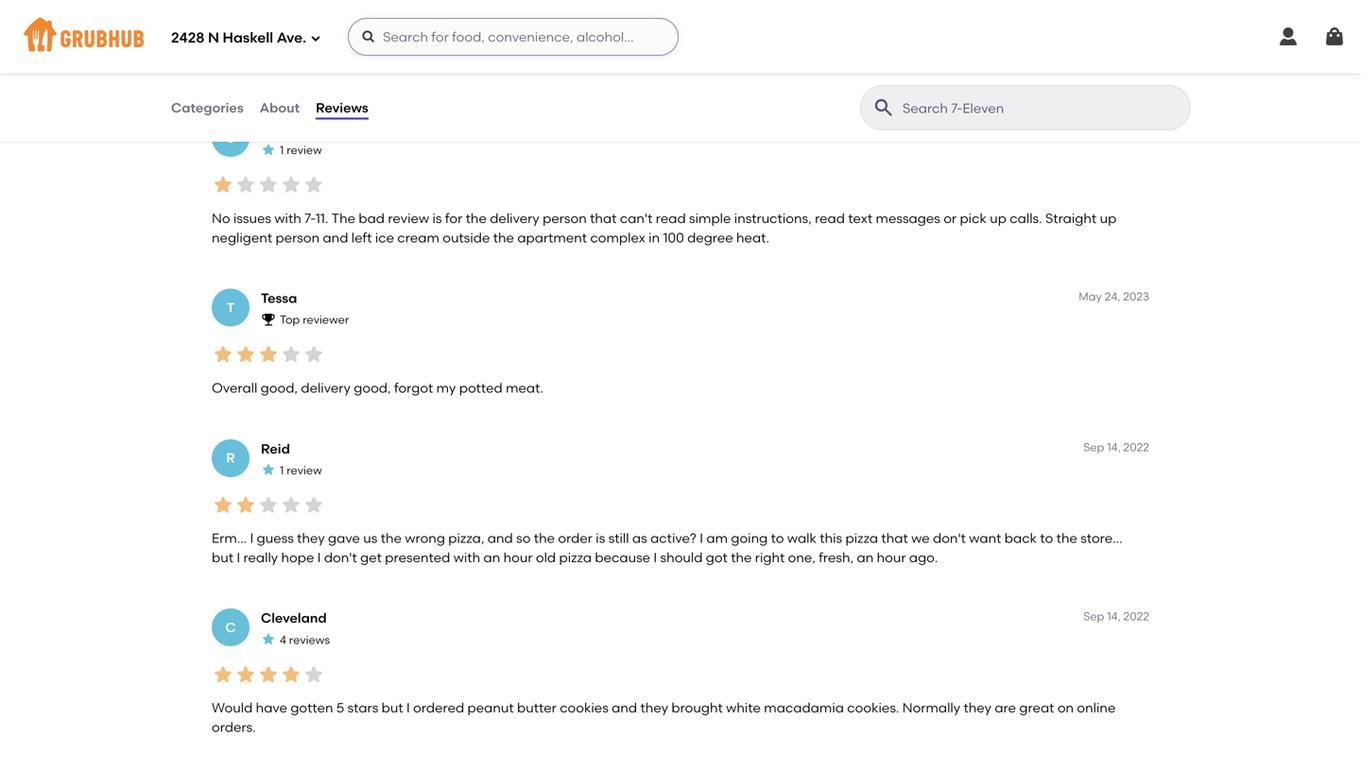 Task type: describe. For each thing, give the bounding box(es) containing it.
t
[[227, 300, 235, 316]]

trophy icon image
[[261, 312, 276, 327]]

2 to from the left
[[1040, 531, 1054, 547]]

negligent
[[212, 230, 272, 246]]

old
[[536, 550, 556, 566]]

14, for would have gotten 5 stars but i ordered peanut butter cookies and they brought white macadamia cookies. normally they are great on online orders.
[[1107, 610, 1121, 624]]

reviews
[[289, 633, 330, 647]]

suprotik
[[261, 121, 315, 137]]

the up outside
[[466, 210, 487, 226]]

as
[[632, 531, 647, 547]]

erm...
[[212, 531, 247, 547]]

may
[[1079, 290, 1102, 304]]

degree
[[687, 230, 733, 246]]

but inside erm... i guess they gave us the wrong pizza, and so the order is still as active?   i am going to walk this pizza that we don't want back to the store... but i really hope i don't get presented with an hour old pizza because i should got the right one, fresh, an hour ago.
[[212, 550, 234, 566]]

would
[[212, 700, 253, 716]]

5
[[336, 700, 344, 716]]

with inside no issues with 7-11. the bad review is for the delivery person that can't read simple instructions, read text messages or pick up calls. straight up negligent person and left ice cream outside the apartment complex in 100 degree heat.
[[275, 210, 301, 226]]

2 read from the left
[[815, 210, 845, 226]]

2 good, from the left
[[354, 380, 391, 396]]

store...
[[1081, 531, 1123, 547]]

orders.
[[212, 719, 256, 736]]

ordered
[[413, 700, 464, 716]]

back
[[1005, 531, 1037, 547]]

is inside erm... i guess they gave us the wrong pizza, and so the order is still as active?   i am going to walk this pizza that we don't want back to the store... but i really hope i don't get presented with an hour old pizza because i should got the right one, fresh, an hour ago.
[[596, 531, 605, 547]]

top reviewer
[[280, 313, 349, 327]]

thank
[[212, 60, 252, 76]]

c
[[225, 620, 236, 636]]

main navigation navigation
[[0, 0, 1362, 74]]

presented
[[385, 550, 450, 566]]

this
[[820, 531, 843, 547]]

us
[[363, 531, 378, 547]]

butter
[[517, 700, 557, 716]]

but inside would have gotten 5 stars but i ordered peanut butter cookies and they brought white macadamia cookies. normally they are great on online orders.
[[382, 700, 403, 716]]

may 24, 2023
[[1079, 290, 1150, 304]]

tessa
[[261, 290, 297, 306]]

the left store...
[[1057, 531, 1078, 547]]

wrong
[[405, 531, 445, 547]]

ave.
[[277, 29, 306, 46]]

1 horizontal spatial they
[[641, 700, 669, 716]]

1 hour from the left
[[504, 550, 533, 566]]

0 horizontal spatial person
[[276, 230, 320, 246]]

that inside erm... i guess they gave us the wrong pizza, and so the order is still as active?   i am going to walk this pizza that we don't want back to the store... but i really hope i don't get presented with an hour old pizza because i should got the right one, fresh, an hour ago.
[[882, 531, 908, 547]]

2 an from the left
[[857, 550, 874, 566]]

walk
[[787, 531, 817, 547]]

2023 for overall good, delivery good, forgot my potted meat.
[[1124, 290, 1150, 304]]

forgot
[[394, 380, 433, 396]]

for inside no issues with 7-11. the bad review is for the delivery person that can't read simple instructions, read text messages or pick up calls. straight up negligent person and left ice cream outside the apartment complex in 100 degree heat.
[[445, 210, 463, 226]]

overall good, delivery good, forgot my potted meat.
[[212, 380, 544, 396]]

issues
[[233, 210, 271, 226]]

i up really
[[250, 531, 254, 547]]

cookies.
[[847, 700, 900, 716]]

review for reid
[[287, 464, 322, 477]]

apartment
[[517, 230, 587, 246]]

really
[[243, 550, 278, 566]]

fresh,
[[819, 550, 854, 566]]

s
[[227, 130, 235, 146]]

1 for suprotik
[[280, 143, 284, 157]]

normally
[[903, 700, 961, 716]]

would have gotten 5 stars but i ordered peanut butter cookies and they brought white macadamia cookies. normally they are great on online orders.
[[212, 700, 1116, 736]]

about button
[[259, 74, 301, 142]]

thank you for delivering
[[212, 60, 364, 76]]

no issues with 7-11. the bad review is for the delivery person that can't read simple instructions, read text messages or pick up calls. straight up negligent person and left ice cream outside the apartment complex in 100 degree heat.
[[212, 210, 1117, 246]]

r
[[226, 450, 235, 466]]

active?
[[651, 531, 697, 547]]

11.
[[316, 210, 328, 226]]

2022 for erm... i guess they gave us the wrong pizza, and so the order is still as active?   i am going to walk this pizza that we don't want back to the store... but i really hope i don't get presented with an hour old pizza because i should got the right one, fresh, an hour ago.
[[1124, 440, 1150, 454]]

sep for would have gotten 5 stars but i ordered peanut butter cookies and they brought white macadamia cookies. normally they are great on online orders.
[[1084, 610, 1105, 624]]

the
[[331, 210, 356, 226]]

n
[[208, 29, 219, 46]]

because
[[595, 550, 651, 566]]

100
[[663, 230, 684, 246]]

sep 06, 2023
[[1081, 120, 1150, 134]]

reviews button
[[315, 74, 369, 142]]

sep for no issues with 7-11. the bad review is for the delivery person that can't read simple instructions, read text messages or pick up calls. straight up negligent person and left ice cream outside the apartment complex in 100 degree heat.
[[1081, 120, 1102, 134]]

0 vertical spatial don't
[[933, 531, 966, 547]]

white
[[726, 700, 761, 716]]

reviews
[[316, 100, 369, 116]]

gave
[[328, 531, 360, 547]]

1 review for reid
[[280, 464, 322, 477]]

should
[[660, 550, 703, 566]]

about
[[260, 100, 300, 116]]

1 good, from the left
[[261, 380, 298, 396]]

2428
[[171, 29, 205, 46]]

on
[[1058, 700, 1074, 716]]

online
[[1077, 700, 1116, 716]]

they inside erm... i guess they gave us the wrong pizza, and so the order is still as active?   i am going to walk this pizza that we don't want back to the store... but i really hope i don't get presented with an hour old pizza because i should got the right one, fresh, an hour ago.
[[297, 531, 325, 547]]

1 for reid
[[280, 464, 284, 477]]

meat.
[[506, 380, 544, 396]]

macadamia
[[764, 700, 844, 716]]

the right us
[[381, 531, 402, 547]]

erm... i guess they gave us the wrong pizza, and so the order is still as active?   i am going to walk this pizza that we don't want back to the store... but i really hope i don't get presented with an hour old pizza because i should got the right one, fresh, an hour ago.
[[212, 531, 1123, 566]]

7-
[[305, 210, 316, 226]]

ice
[[375, 230, 394, 246]]

still
[[609, 531, 629, 547]]

1 horizontal spatial person
[[543, 210, 587, 226]]

outside
[[443, 230, 490, 246]]

no
[[212, 210, 230, 226]]

delivering
[[302, 60, 364, 76]]

instructions,
[[734, 210, 812, 226]]

with inside erm... i guess they gave us the wrong pizza, and so the order is still as active?   i am going to walk this pizza that we don't want back to the store... but i really hope i don't get presented with an hour old pizza because i should got the right one, fresh, an hour ago.
[[454, 550, 480, 566]]

right
[[755, 550, 785, 566]]

straight
[[1046, 210, 1097, 226]]

got
[[706, 550, 728, 566]]

and inside would have gotten 5 stars but i ordered peanut butter cookies and they brought white macadamia cookies. normally they are great on online orders.
[[612, 700, 637, 716]]



Task type: vqa. For each thing, say whether or not it's contained in the screenshot.
THAT to the top
yes



Task type: locate. For each thing, give the bounding box(es) containing it.
you
[[255, 60, 278, 76]]

1 vertical spatial that
[[882, 531, 908, 547]]

1 vertical spatial sep 14, 2022
[[1084, 610, 1150, 624]]

2023 right 06,
[[1124, 120, 1150, 134]]

0 horizontal spatial is
[[433, 210, 442, 226]]

Search for food, convenience, alcohol... search field
[[348, 18, 679, 56]]

1 down reid
[[280, 464, 284, 477]]

review
[[287, 143, 322, 157], [388, 210, 429, 226], [287, 464, 322, 477]]

read up "100"
[[656, 210, 686, 226]]

24,
[[1105, 290, 1121, 304]]

0 vertical spatial with
[[275, 210, 301, 226]]

good, left forgot
[[354, 380, 391, 396]]

1 horizontal spatial up
[[1100, 210, 1117, 226]]

stars
[[348, 700, 378, 716]]

1 horizontal spatial good,
[[354, 380, 391, 396]]

to up right
[[771, 531, 784, 547]]

0 horizontal spatial an
[[484, 550, 500, 566]]

1 horizontal spatial with
[[454, 550, 480, 566]]

delivery
[[490, 210, 540, 226], [301, 380, 351, 396]]

1 horizontal spatial for
[[445, 210, 463, 226]]

that left we
[[882, 531, 908, 547]]

review inside no issues with 7-11. the bad review is for the delivery person that can't read simple instructions, read text messages or pick up calls. straight up negligent person and left ice cream outside the apartment complex in 100 degree heat.
[[388, 210, 429, 226]]

1 vertical spatial 1
[[280, 464, 284, 477]]

14,
[[1107, 440, 1121, 454], [1107, 610, 1121, 624]]

text
[[848, 210, 873, 226]]

0 horizontal spatial they
[[297, 531, 325, 547]]

0 vertical spatial sep
[[1081, 120, 1102, 134]]

i inside would have gotten 5 stars but i ordered peanut butter cookies and they brought white macadamia cookies. normally they are great on online orders.
[[407, 700, 410, 716]]

1 horizontal spatial an
[[857, 550, 874, 566]]

sep 14, 2022 up store...
[[1084, 440, 1150, 454]]

0 horizontal spatial up
[[990, 210, 1007, 226]]

want
[[969, 531, 1002, 547]]

0 vertical spatial 1 review
[[280, 143, 322, 157]]

delivery up apartment
[[490, 210, 540, 226]]

2 2022 from the top
[[1124, 610, 1150, 624]]

up right straight
[[1100, 210, 1117, 226]]

1 review for suprotik
[[280, 143, 322, 157]]

the up "old" at left bottom
[[534, 531, 555, 547]]

they up hope
[[297, 531, 325, 547]]

sep 14, 2022 down store...
[[1084, 610, 1150, 624]]

reid
[[261, 441, 290, 457]]

2023 for no issues with 7-11. the bad review is for the delivery person that can't read simple instructions, read text messages or pick up calls. straight up negligent person and left ice cream outside the apartment complex in 100 degree heat.
[[1124, 120, 1150, 134]]

1 horizontal spatial hour
[[877, 550, 906, 566]]

14, for erm... i guess they gave us the wrong pizza, and so the order is still as active?   i am going to walk this pizza that we don't want back to the store... but i really hope i don't get presented with an hour old pizza because i should got the right one, fresh, an hour ago.
[[1107, 440, 1121, 454]]

i left should
[[654, 550, 657, 566]]

0 horizontal spatial that
[[590, 210, 617, 226]]

1
[[280, 143, 284, 157], [280, 464, 284, 477]]

0 vertical spatial that
[[590, 210, 617, 226]]

magnifying glass icon image
[[873, 96, 895, 119]]

Search 7-Eleven search field
[[901, 99, 1185, 117]]

2 vertical spatial review
[[287, 464, 322, 477]]

and inside no issues with 7-11. the bad review is for the delivery person that can't read simple instructions, read text messages or pick up calls. straight up negligent person and left ice cream outside the apartment complex in 100 degree heat.
[[323, 230, 348, 246]]

1 vertical spatial delivery
[[301, 380, 351, 396]]

sep left 06,
[[1081, 120, 1102, 134]]

delivery down reviewer
[[301, 380, 351, 396]]

heat.
[[737, 230, 770, 246]]

brought
[[672, 700, 723, 716]]

they left brought
[[641, 700, 669, 716]]

1 to from the left
[[771, 531, 784, 547]]

for up outside
[[445, 210, 463, 226]]

0 horizontal spatial hour
[[504, 550, 533, 566]]

they left are
[[964, 700, 992, 716]]

1 1 from the top
[[280, 143, 284, 157]]

to
[[771, 531, 784, 547], [1040, 531, 1054, 547]]

bad
[[359, 210, 385, 226]]

2 up from the left
[[1100, 210, 1117, 226]]

0 horizontal spatial good,
[[261, 380, 298, 396]]

star icon image
[[212, 23, 234, 46], [234, 23, 257, 46], [257, 23, 280, 46], [280, 23, 303, 46], [303, 23, 325, 46], [261, 142, 276, 157], [212, 174, 234, 196], [234, 174, 257, 196], [257, 174, 280, 196], [280, 174, 303, 196], [303, 174, 325, 196], [212, 343, 234, 366], [234, 343, 257, 366], [257, 343, 280, 366], [280, 343, 303, 366], [303, 343, 325, 366], [261, 462, 276, 478], [212, 494, 234, 517], [234, 494, 257, 517], [257, 494, 280, 517], [280, 494, 303, 517], [303, 494, 325, 517], [261, 632, 276, 647], [212, 664, 234, 686], [234, 664, 257, 686], [257, 664, 280, 686], [280, 664, 303, 686], [303, 664, 325, 686]]

1 horizontal spatial and
[[488, 531, 513, 547]]

0 vertical spatial 2022
[[1124, 440, 1150, 454]]

an down pizza,
[[484, 550, 500, 566]]

0 vertical spatial but
[[212, 550, 234, 566]]

haskell
[[223, 29, 273, 46]]

1 horizontal spatial read
[[815, 210, 845, 226]]

an
[[484, 550, 500, 566], [857, 550, 874, 566]]

messages
[[876, 210, 941, 226]]

review down reid
[[287, 464, 322, 477]]

0 vertical spatial 1
[[280, 143, 284, 157]]

with left 7-
[[275, 210, 301, 226]]

that up complex
[[590, 210, 617, 226]]

1 down suprotik
[[280, 143, 284, 157]]

the down going
[[731, 550, 752, 566]]

for right you
[[281, 60, 298, 76]]

0 vertical spatial 14,
[[1107, 440, 1121, 454]]

top
[[280, 313, 300, 327]]

don't right we
[[933, 531, 966, 547]]

pizza right this
[[846, 531, 878, 547]]

going
[[731, 531, 768, 547]]

they
[[297, 531, 325, 547], [641, 700, 669, 716], [964, 700, 992, 716]]

1 vertical spatial 2022
[[1124, 610, 1150, 624]]

2 vertical spatial sep
[[1084, 610, 1105, 624]]

1 vertical spatial is
[[596, 531, 605, 547]]

one,
[[788, 550, 816, 566]]

4
[[280, 633, 286, 647]]

hope
[[281, 550, 314, 566]]

0 vertical spatial is
[[433, 210, 442, 226]]

sep up store...
[[1084, 440, 1105, 454]]

and right cookies
[[612, 700, 637, 716]]

but down erm...
[[212, 550, 234, 566]]

2 1 from the top
[[280, 464, 284, 477]]

2 2023 from the top
[[1124, 290, 1150, 304]]

don't down gave
[[324, 550, 357, 566]]

delivery inside no issues with 7-11. the bad review is for the delivery person that can't read simple instructions, read text messages or pick up calls. straight up negligent person and left ice cream outside the apartment complex in 100 degree heat.
[[490, 210, 540, 226]]

06,
[[1104, 120, 1121, 134]]

we
[[912, 531, 930, 547]]

sep for erm... i guess they gave us the wrong pizza, and so the order is still as active?   i am going to walk this pizza that we don't want back to the store... but i really hope i don't get presented with an hour old pizza because i should got the right one, fresh, an hour ago.
[[1084, 440, 1105, 454]]

14, down store...
[[1107, 610, 1121, 624]]

1 horizontal spatial to
[[1040, 531, 1054, 547]]

2 sep 14, 2022 from the top
[[1084, 610, 1150, 624]]

2 horizontal spatial they
[[964, 700, 992, 716]]

14, up store...
[[1107, 440, 1121, 454]]

1 sep 14, 2022 from the top
[[1084, 440, 1150, 454]]

person up apartment
[[543, 210, 587, 226]]

0 vertical spatial and
[[323, 230, 348, 246]]

pizza,
[[448, 531, 485, 547]]

2 14, from the top
[[1107, 610, 1121, 624]]

0 horizontal spatial don't
[[324, 550, 357, 566]]

1 an from the left
[[484, 550, 500, 566]]

1 vertical spatial for
[[445, 210, 463, 226]]

i left "ordered"
[[407, 700, 410, 716]]

2 1 review from the top
[[280, 464, 322, 477]]

0 vertical spatial delivery
[[490, 210, 540, 226]]

person down 7-
[[276, 230, 320, 246]]

1 2023 from the top
[[1124, 120, 1150, 134]]

svg image
[[1277, 26, 1300, 48], [1324, 26, 1346, 48], [361, 29, 376, 44], [310, 33, 322, 44]]

0 horizontal spatial but
[[212, 550, 234, 566]]

0 horizontal spatial and
[[323, 230, 348, 246]]

review down suprotik
[[287, 143, 322, 157]]

1 1 review from the top
[[280, 143, 322, 157]]

peanut
[[468, 700, 514, 716]]

1 horizontal spatial delivery
[[490, 210, 540, 226]]

1 vertical spatial 14,
[[1107, 610, 1121, 624]]

sep down store...
[[1084, 610, 1105, 624]]

gotten
[[291, 700, 333, 716]]

1 horizontal spatial pizza
[[846, 531, 878, 547]]

categories
[[171, 100, 244, 116]]

4 reviews
[[280, 633, 330, 647]]

but right stars
[[382, 700, 403, 716]]

i right hope
[[317, 550, 321, 566]]

1 vertical spatial but
[[382, 700, 403, 716]]

pick
[[960, 210, 987, 226]]

0 vertical spatial pizza
[[846, 531, 878, 547]]

with down pizza,
[[454, 550, 480, 566]]

1 vertical spatial pizza
[[559, 550, 592, 566]]

hour
[[504, 550, 533, 566], [877, 550, 906, 566]]

1 review
[[280, 143, 322, 157], [280, 464, 322, 477]]

i left am
[[700, 531, 703, 547]]

hour left ago.
[[877, 550, 906, 566]]

is up cream
[[433, 210, 442, 226]]

my
[[436, 380, 456, 396]]

hour down so
[[504, 550, 533, 566]]

0 horizontal spatial read
[[656, 210, 686, 226]]

so
[[516, 531, 531, 547]]

2023 right '24,'
[[1124, 290, 1150, 304]]

1 horizontal spatial that
[[882, 531, 908, 547]]

categories button
[[170, 74, 245, 142]]

cookies
[[560, 700, 609, 716]]

i down erm...
[[237, 550, 240, 566]]

1 vertical spatial person
[[276, 230, 320, 246]]

good, right overall
[[261, 380, 298, 396]]

up right pick
[[990, 210, 1007, 226]]

guess
[[257, 531, 294, 547]]

1 horizontal spatial don't
[[933, 531, 966, 547]]

0 horizontal spatial delivery
[[301, 380, 351, 396]]

overall
[[212, 380, 257, 396]]

1 vertical spatial and
[[488, 531, 513, 547]]

read
[[656, 210, 686, 226], [815, 210, 845, 226]]

1 2022 from the top
[[1124, 440, 1150, 454]]

review up cream
[[388, 210, 429, 226]]

1 vertical spatial don't
[[324, 550, 357, 566]]

cream
[[398, 230, 440, 246]]

i
[[250, 531, 254, 547], [700, 531, 703, 547], [237, 550, 240, 566], [317, 550, 321, 566], [654, 550, 657, 566], [407, 700, 410, 716]]

is left 'still'
[[596, 531, 605, 547]]

1 up from the left
[[990, 210, 1007, 226]]

and left so
[[488, 531, 513, 547]]

1 review down suprotik
[[280, 143, 322, 157]]

potted
[[459, 380, 503, 396]]

can't
[[620, 210, 653, 226]]

is
[[433, 210, 442, 226], [596, 531, 605, 547]]

left
[[352, 230, 372, 246]]

sep 14, 2022 for would have gotten 5 stars but i ordered peanut butter cookies and they brought white macadamia cookies. normally they are great on online orders.
[[1084, 610, 1150, 624]]

and inside erm... i guess they gave us the wrong pizza, and so the order is still as active?   i am going to walk this pizza that we don't want back to the store... but i really hope i don't get presented with an hour old pizza because i should got the right one, fresh, an hour ago.
[[488, 531, 513, 547]]

2022
[[1124, 440, 1150, 454], [1124, 610, 1150, 624]]

1 read from the left
[[656, 210, 686, 226]]

great
[[1020, 700, 1055, 716]]

that inside no issues with 7-11. the bad review is for the delivery person that can't read simple instructions, read text messages or pick up calls. straight up negligent person and left ice cream outside the apartment complex in 100 degree heat.
[[590, 210, 617, 226]]

1 horizontal spatial but
[[382, 700, 403, 716]]

pizza down order
[[559, 550, 592, 566]]

to right back
[[1040, 531, 1054, 547]]

1 horizontal spatial is
[[596, 531, 605, 547]]

1 vertical spatial with
[[454, 550, 480, 566]]

is inside no issues with 7-11. the bad review is for the delivery person that can't read simple instructions, read text messages or pick up calls. straight up negligent person and left ice cream outside the apartment complex in 100 degree heat.
[[433, 210, 442, 226]]

2428 n haskell ave.
[[171, 29, 306, 46]]

1 vertical spatial review
[[388, 210, 429, 226]]

0 vertical spatial for
[[281, 60, 298, 76]]

1 vertical spatial 2023
[[1124, 290, 1150, 304]]

0 vertical spatial 2023
[[1124, 120, 1150, 134]]

0 horizontal spatial with
[[275, 210, 301, 226]]

cleveland
[[261, 611, 327, 627]]

and down the
[[323, 230, 348, 246]]

2022 for would have gotten 5 stars but i ordered peanut butter cookies and they brought white macadamia cookies. normally they are great on online orders.
[[1124, 610, 1150, 624]]

calls.
[[1010, 210, 1043, 226]]

0 vertical spatial person
[[543, 210, 587, 226]]

1 14, from the top
[[1107, 440, 1121, 454]]

1 review down reid
[[280, 464, 322, 477]]

sep 14, 2022 for erm... i guess they gave us the wrong pizza, and so the order is still as active?   i am going to walk this pizza that we don't want back to the store... but i really hope i don't get presented with an hour old pizza because i should got the right one, fresh, an hour ago.
[[1084, 440, 1150, 454]]

0 horizontal spatial to
[[771, 531, 784, 547]]

2 vertical spatial and
[[612, 700, 637, 716]]

2 horizontal spatial and
[[612, 700, 637, 716]]

with
[[275, 210, 301, 226], [454, 550, 480, 566]]

are
[[995, 700, 1016, 716]]

0 horizontal spatial for
[[281, 60, 298, 76]]

0 vertical spatial sep 14, 2022
[[1084, 440, 1150, 454]]

or
[[944, 210, 957, 226]]

2 hour from the left
[[877, 550, 906, 566]]

1 vertical spatial sep
[[1084, 440, 1105, 454]]

0 vertical spatial review
[[287, 143, 322, 157]]

the
[[466, 210, 487, 226], [493, 230, 514, 246], [381, 531, 402, 547], [534, 531, 555, 547], [1057, 531, 1078, 547], [731, 550, 752, 566]]

complex
[[590, 230, 646, 246]]

have
[[256, 700, 287, 716]]

review for suprotik
[[287, 143, 322, 157]]

0 horizontal spatial pizza
[[559, 550, 592, 566]]

the right outside
[[493, 230, 514, 246]]

read left text
[[815, 210, 845, 226]]

an right "fresh,"
[[857, 550, 874, 566]]

ago.
[[909, 550, 938, 566]]

1 vertical spatial 1 review
[[280, 464, 322, 477]]

and
[[323, 230, 348, 246], [488, 531, 513, 547], [612, 700, 637, 716]]

that
[[590, 210, 617, 226], [882, 531, 908, 547]]

up
[[990, 210, 1007, 226], [1100, 210, 1117, 226]]



